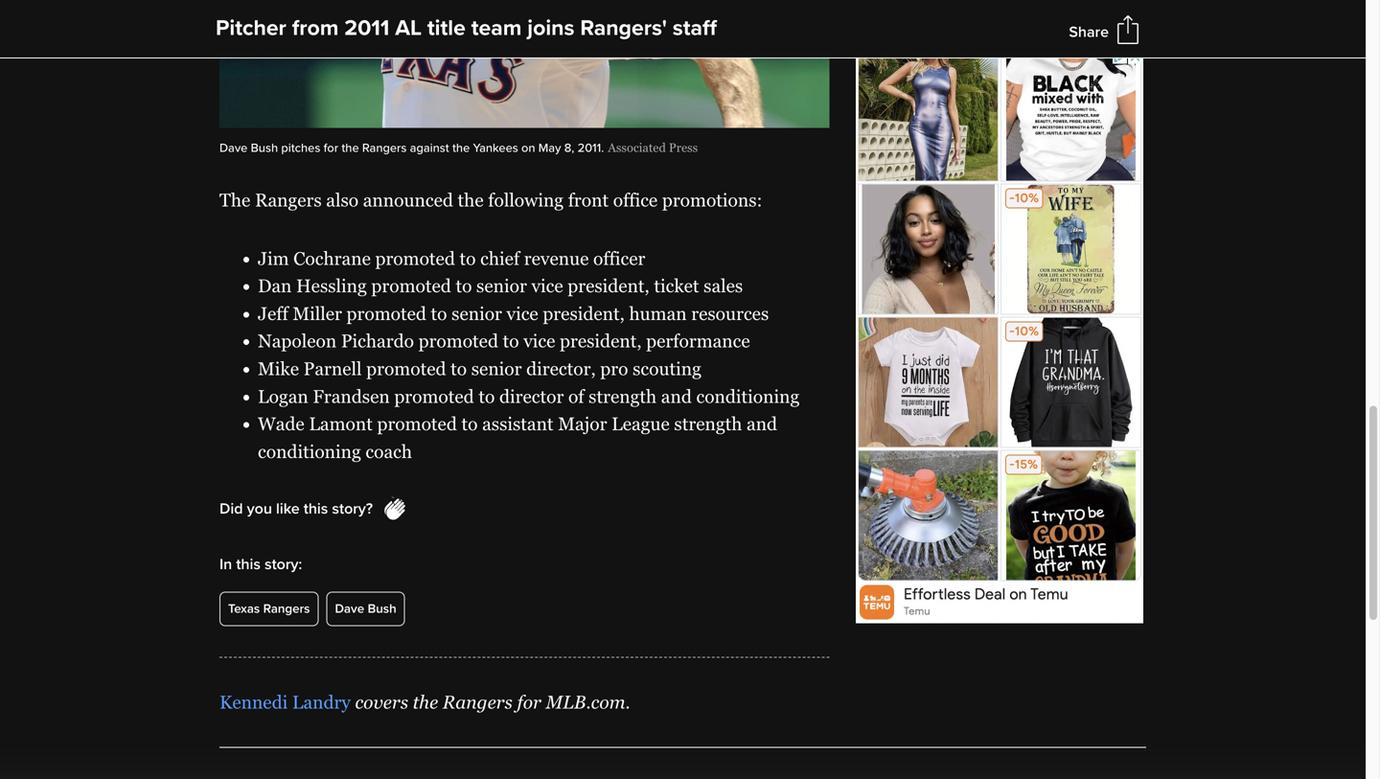 Task type: vqa. For each thing, say whether or not it's contained in the screenshot.
"joins"
yes



Task type: describe. For each thing, give the bounding box(es) containing it.
2 vertical spatial senior
[[472, 359, 522, 379]]

director,
[[527, 359, 596, 379]]

against
[[410, 140, 449, 156]]

the
[[220, 190, 251, 210]]

office
[[613, 190, 658, 210]]

al
[[395, 15, 422, 42]]

also
[[326, 190, 359, 210]]

lamont
[[309, 414, 373, 435]]

announced
[[363, 190, 453, 210]]

0 vertical spatial senior
[[477, 276, 527, 296]]

human
[[629, 303, 687, 324]]

sales
[[704, 276, 743, 296]]

officer
[[594, 248, 646, 269]]

miller
[[293, 303, 342, 324]]

coach
[[366, 442, 412, 462]]

texas rangers
[[228, 601, 310, 617]]

of
[[569, 386, 584, 407]]

the right against at top left
[[453, 140, 470, 156]]

major
[[558, 414, 607, 435]]

resources
[[692, 303, 769, 324]]

0 horizontal spatial strength
[[589, 386, 657, 407]]

kennedi landry covers the rangers for mlb.com.
[[220, 693, 631, 713]]

you
[[247, 500, 272, 519]]

bush for dave bush pitches for the rangers against the yankees on may 8, 2011. associated press
[[251, 140, 278, 156]]

hessling
[[296, 276, 367, 296]]

ticket
[[654, 276, 700, 296]]

did
[[220, 500, 243, 519]]

the right pitches
[[342, 140, 359, 156]]

2 vertical spatial president,
[[560, 331, 642, 352]]

pro
[[601, 359, 629, 379]]

0 vertical spatial conditioning
[[697, 386, 800, 407]]

1 vertical spatial president,
[[543, 303, 625, 324]]

1 horizontal spatial for
[[517, 693, 542, 713]]

dave bush pitches for the rangers against the yankees on may 8, 2011. associated press
[[220, 140, 698, 156]]

0 vertical spatial this
[[304, 500, 328, 519]]

from
[[292, 15, 339, 42]]

dan
[[258, 276, 292, 296]]

cochrane
[[294, 248, 371, 269]]

dave bush
[[335, 601, 397, 617]]

2011
[[345, 15, 390, 42]]

jeff
[[258, 303, 288, 324]]

pichardo
[[341, 331, 414, 352]]

advertisement region
[[856, 48, 1144, 624]]

dave bush pitches for the rangers against the yankees on may 8, 2011. image
[[220, 0, 830, 128]]

joins
[[528, 15, 575, 42]]

1 vertical spatial conditioning
[[258, 442, 361, 462]]

may
[[539, 140, 561, 156]]

mike
[[258, 359, 299, 379]]

in
[[220, 556, 232, 575]]

0 vertical spatial president,
[[568, 276, 650, 296]]

0 vertical spatial and
[[661, 386, 692, 407]]

scouting
[[633, 359, 702, 379]]

staff
[[673, 15, 717, 42]]

title
[[428, 15, 466, 42]]



Task type: locate. For each thing, give the bounding box(es) containing it.
texas rangers link
[[220, 592, 319, 627]]

front
[[568, 190, 609, 210]]

wade
[[258, 414, 305, 435]]

like
[[276, 500, 300, 519]]

conditioning down wade
[[258, 442, 361, 462]]

did you like this story?
[[220, 500, 373, 519]]

0 vertical spatial bush
[[251, 140, 278, 156]]

1 vertical spatial bush
[[368, 601, 397, 617]]

league
[[612, 414, 670, 435]]

dave
[[220, 140, 248, 156], [335, 601, 365, 617]]

performance
[[646, 331, 750, 352]]

the right covers
[[413, 693, 438, 713]]

dave for dave bush pitches for the rangers against the yankees on may 8, 2011. associated press
[[220, 140, 248, 156]]

the rangers also announced the following front office promotions:
[[220, 190, 763, 210]]

1 horizontal spatial bush
[[368, 601, 397, 617]]

0 horizontal spatial dave
[[220, 140, 248, 156]]

frandsen
[[313, 386, 390, 407]]

1 horizontal spatial dave
[[335, 601, 365, 617]]

dave inside "link"
[[335, 601, 365, 617]]

president,
[[568, 276, 650, 296], [543, 303, 625, 324], [560, 331, 642, 352]]

this
[[304, 500, 328, 519], [236, 556, 261, 575]]

1 horizontal spatial and
[[747, 414, 778, 435]]

president, up pro
[[560, 331, 642, 352]]

dave up the
[[220, 140, 248, 156]]

president, up director,
[[543, 303, 625, 324]]

press
[[669, 141, 698, 155]]

in this story:
[[220, 556, 302, 575]]

president, down officer
[[568, 276, 650, 296]]

0 horizontal spatial and
[[661, 386, 692, 407]]

senior
[[477, 276, 527, 296], [452, 303, 502, 324], [472, 359, 522, 379]]

vice down revenue
[[532, 276, 563, 296]]

strength
[[589, 386, 657, 407], [674, 414, 743, 435]]

revenue
[[524, 248, 589, 269]]

story?
[[332, 500, 373, 519]]

0 horizontal spatial bush
[[251, 140, 278, 156]]

bush left pitches
[[251, 140, 278, 156]]

conditioning down performance on the top of the page
[[697, 386, 800, 407]]

bush inside "link"
[[368, 601, 397, 617]]

strength down pro
[[589, 386, 657, 407]]

share button
[[1070, 23, 1109, 42]]

1 vertical spatial for
[[517, 693, 542, 713]]

parnell
[[304, 359, 362, 379]]

0 vertical spatial vice
[[532, 276, 563, 296]]

1 vertical spatial and
[[747, 414, 778, 435]]

kennedi
[[220, 693, 288, 713]]

landry
[[292, 693, 351, 713]]

following
[[488, 190, 564, 210]]

mlb.com.
[[546, 693, 631, 713]]

dave right texas rangers
[[335, 601, 365, 617]]

pitcher
[[216, 15, 287, 42]]

jim
[[258, 248, 289, 269]]

pitcher from 2011 al title team joins rangers' staff
[[216, 15, 717, 42]]

jim cochrane promoted to chief revenue officer dan hessling promoted to senior vice president, ticket sales jeff miller promoted to senior vice president, human resources napoleon pichardo promoted to vice president, performance mike parnell promoted to senior director, pro scouting logan frandsen promoted to director of strength and conditioning wade lamont promoted to assistant major league strength and conditioning coach
[[258, 248, 800, 462]]

team
[[472, 15, 522, 42]]

1 vertical spatial dave
[[335, 601, 365, 617]]

the down dave bush pitches for the rangers against the yankees on may 8, 2011. associated press
[[458, 190, 484, 210]]

dave for dave bush
[[335, 601, 365, 617]]

vice
[[532, 276, 563, 296], [507, 303, 539, 324], [524, 331, 556, 352]]

0 horizontal spatial conditioning
[[258, 442, 361, 462]]

logan
[[258, 386, 309, 407]]

rangers
[[362, 140, 407, 156], [255, 190, 322, 210], [263, 601, 310, 617], [443, 693, 513, 713]]

0 vertical spatial dave
[[220, 140, 248, 156]]

for left the mlb.com.
[[517, 693, 542, 713]]

napoleon
[[258, 331, 337, 352]]

1 horizontal spatial strength
[[674, 414, 743, 435]]

promoted
[[375, 248, 455, 269], [372, 276, 451, 296], [347, 303, 427, 324], [419, 331, 499, 352], [366, 359, 446, 379], [394, 386, 474, 407], [377, 414, 457, 435]]

for right pitches
[[324, 140, 339, 156]]

strength right league
[[674, 414, 743, 435]]

assistant
[[482, 414, 554, 435]]

to
[[460, 248, 476, 269], [456, 276, 472, 296], [431, 303, 447, 324], [503, 331, 519, 352], [451, 359, 467, 379], [479, 386, 495, 407], [462, 414, 478, 435]]

chief
[[481, 248, 520, 269]]

vice up director,
[[524, 331, 556, 352]]

1 vertical spatial this
[[236, 556, 261, 575]]

kennedi landry link
[[220, 693, 351, 713]]

director
[[500, 386, 564, 407]]

1 horizontal spatial this
[[304, 500, 328, 519]]

and
[[661, 386, 692, 407], [747, 414, 778, 435]]

2 vertical spatial vice
[[524, 331, 556, 352]]

0 vertical spatial for
[[324, 140, 339, 156]]

1 vertical spatial senior
[[452, 303, 502, 324]]

0 horizontal spatial this
[[236, 556, 261, 575]]

pitches
[[281, 140, 321, 156]]

this right in
[[236, 556, 261, 575]]

bush up covers
[[368, 601, 397, 617]]

rangers'
[[580, 15, 667, 42]]

on
[[522, 140, 536, 156]]

0 horizontal spatial for
[[324, 140, 339, 156]]

texas
[[228, 601, 260, 617]]

the
[[342, 140, 359, 156], [453, 140, 470, 156], [458, 190, 484, 210], [413, 693, 438, 713]]

vice down chief
[[507, 303, 539, 324]]

for
[[324, 140, 339, 156], [517, 693, 542, 713]]

0 vertical spatial strength
[[589, 386, 657, 407]]

1 vertical spatial vice
[[507, 303, 539, 324]]

dave bush link
[[326, 592, 405, 627]]

8,
[[565, 140, 575, 156]]

yankees
[[473, 140, 519, 156]]

covers
[[355, 693, 408, 713]]

associated
[[608, 141, 666, 155]]

promotions:
[[662, 190, 763, 210]]

bush for dave bush
[[368, 601, 397, 617]]

1 vertical spatial strength
[[674, 414, 743, 435]]

1 horizontal spatial conditioning
[[697, 386, 800, 407]]

2011.
[[578, 140, 604, 156]]

share
[[1070, 23, 1109, 42]]

bush
[[251, 140, 278, 156], [368, 601, 397, 617]]

this right like
[[304, 500, 328, 519]]

conditioning
[[697, 386, 800, 407], [258, 442, 361, 462]]

story:
[[265, 556, 302, 575]]



